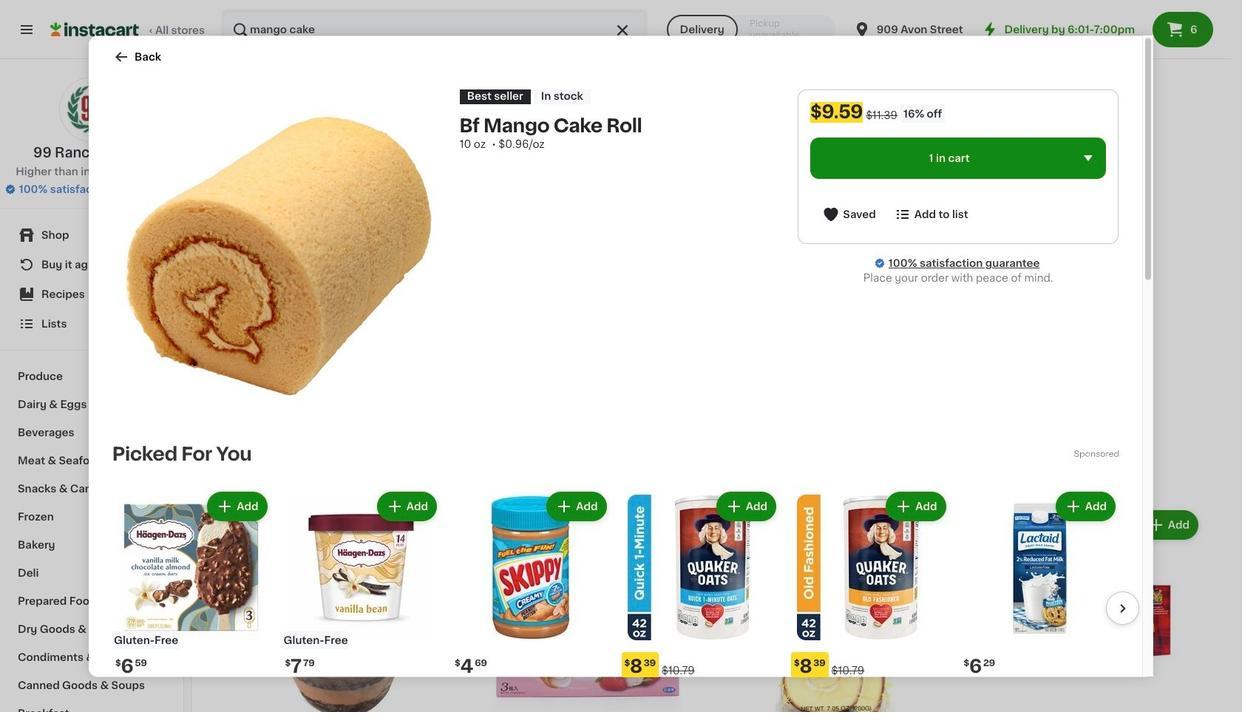 Task type: locate. For each thing, give the bounding box(es) containing it.
service type group
[[667, 15, 835, 44]]

sponsored image
[[1074, 450, 1119, 458]]

None search field
[[221, 9, 647, 50]]

product group
[[222, 133, 458, 431], [718, 133, 954, 431], [112, 488, 270, 712], [282, 488, 440, 712], [452, 488, 610, 712], [622, 488, 779, 712], [791, 488, 949, 712], [961, 488, 1119, 707], [222, 507, 458, 712], [470, 507, 706, 712], [718, 507, 954, 712], [966, 507, 1202, 712]]

$9.59 original price: $11.39 element
[[222, 375, 458, 401]]

0 horizontal spatial $8.39 original price: $10.79 element
[[622, 652, 779, 678]]

1 horizontal spatial $8.39 original price: $10.79 element
[[791, 652, 949, 678]]

2 $8.39 original price: $10.79 element from the left
[[791, 652, 949, 678]]

$8.39 original price: $10.79 element
[[622, 652, 779, 678], [791, 652, 949, 678]]

None field
[[811, 137, 1106, 178]]



Task type: describe. For each thing, give the bounding box(es) containing it.
1 $8.39 original price: $10.79 element from the left
[[622, 652, 779, 678]]

remove bf mango cake roll image
[[347, 142, 365, 160]]

99 ranch market logo image
[[59, 77, 124, 142]]

item carousel region
[[92, 482, 1140, 712]]

instacart logo image
[[50, 21, 139, 38]]

bf mango cake roll image
[[124, 101, 432, 408]]



Task type: vqa. For each thing, say whether or not it's contained in the screenshot.
Remove Bf Mango Cake Roll "image"
yes



